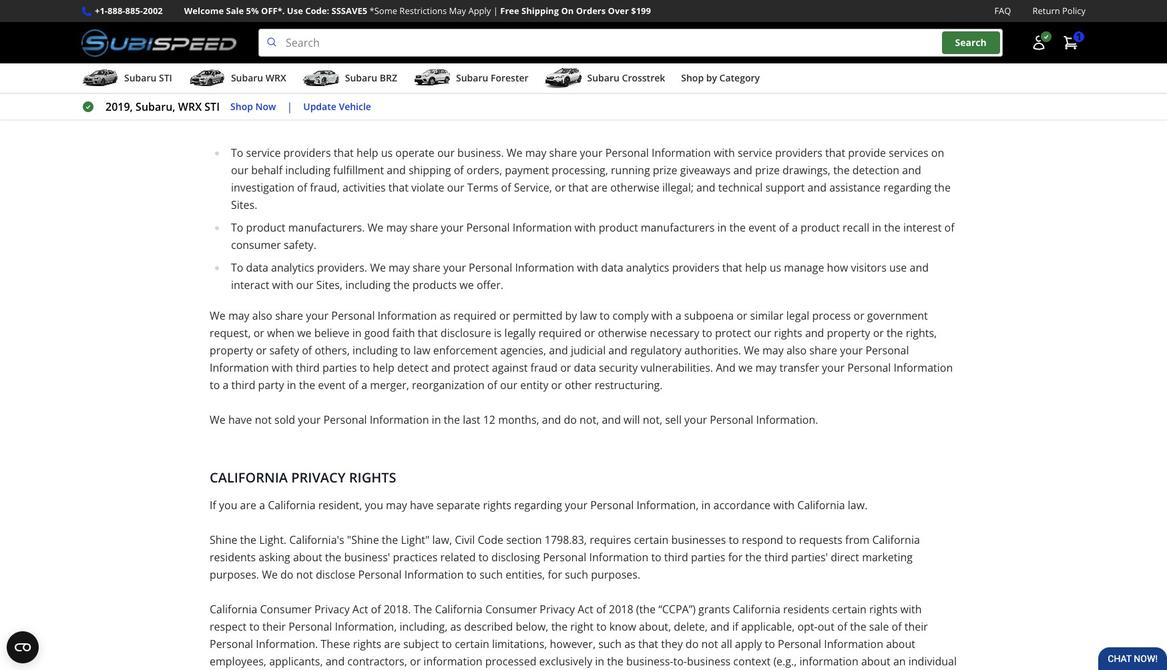 Task type: describe. For each thing, give the bounding box(es) containing it.
of down prior
[[312, 98, 322, 112]]

protect inside preventing fraud, activities that violate our terms of service or that are illegal, and to protect our rights and the rights and safety of our users or others.
[[654, 0, 690, 9]]

reorganization
[[412, 378, 484, 393]]

processing,
[[552, 163, 608, 178]]

are down california
[[240, 498, 256, 513]]

to down related
[[466, 568, 477, 582]]

including,
[[400, 620, 448, 634]]

restructuring.
[[595, 378, 663, 393]]

of down support
[[779, 220, 789, 235]]

2 purposes. from the left
[[591, 568, 640, 582]]

our down against
[[500, 378, 517, 393]]

or up the is
[[499, 309, 510, 323]]

2 act from the left
[[578, 602, 593, 617]]

to right above
[[882, 80, 893, 95]]

of left this
[[382, 80, 392, 95]]

we up request,
[[210, 309, 225, 323]]

we down similar on the top of page
[[744, 343, 760, 358]]

$199
[[631, 5, 651, 17]]

authorities.
[[684, 343, 741, 358]]

1 horizontal spatial required
[[538, 326, 581, 341]]

of left the merger, in the bottom of the page
[[348, 378, 358, 393]]

to data analytics providers. we may share your personal information with data analytics providers that help us manage how visitors use and interact with our sites, including the products we offer.
[[231, 260, 929, 293]]

or left when
[[254, 326, 264, 341]]

party
[[258, 378, 284, 393]]

we inside in the 12 months prior to the date of this policy, we may have disclosed each of the categories of personal information identified above to the following categories of entities:
[[449, 80, 464, 95]]

0 vertical spatial required
[[453, 309, 496, 323]]

1 vertical spatial 12
[[483, 413, 495, 427]]

request,
[[210, 326, 251, 341]]

preventing
[[231, 0, 285, 9]]

otherwise inside to service providers that help us operate our business. we may share your personal information with service providers that provide services on our behalf including fulfillment and shipping of orders, payment processing, running prize giveaways and prize drawings, the detection and investigation of fraud, activities that violate our terms of service, or that are otherwise illegal; and technical support and assistance regarding the sites.
[[610, 180, 660, 195]]

our inside the to data analytics providers. we may share your personal information with data analytics providers that help us manage how visitors use and interact with our sites, including the products we offer.
[[296, 278, 314, 293]]

terms inside preventing fraud, activities that violate our terms of service or that are illegal, and to protect our rights and the rights and safety of our users or others.
[[444, 0, 476, 9]]

faq link
[[994, 4, 1011, 18]]

your inside the to data analytics providers. we may share your personal information with data analytics providers that help us manage how visitors use and interact with our sites, including the products we offer.
[[443, 260, 466, 275]]

0 vertical spatial property
[[827, 326, 870, 341]]

subaru for subaru sti
[[124, 72, 156, 84]]

1 prize from the left
[[653, 163, 677, 178]]

0 horizontal spatial protect
[[453, 361, 489, 375]]

california up respect
[[210, 602, 257, 617]]

delete,
[[674, 620, 708, 634]]

direct
[[831, 550, 859, 565]]

to left comply
[[600, 309, 610, 323]]

(the
[[636, 602, 656, 617]]

search
[[955, 36, 987, 49]]

888-
[[108, 5, 125, 17]]

regarding inside to service providers that help us operate our business. we may share your personal information with service providers that provide services on our behalf including fulfillment and shipping of orders, payment processing, running prize giveaways and prize drawings, the detection and investigation of fraud, activities that violate our terms of service, or that are otherwise illegal; and technical support and assistance regarding the sites.
[[883, 180, 931, 195]]

+1-888-885-2002
[[95, 5, 163, 17]]

0 horizontal spatial such
[[479, 568, 503, 582]]

legally
[[504, 326, 536, 341]]

to inside preventing fraud, activities that violate our terms of service or that are illegal, and to protect our rights and the rights and safety of our users or others.
[[641, 0, 651, 9]]

1 horizontal spatial for
[[728, 550, 743, 565]]

residents inside shine the light. california's "shine the light" law, civil code section 1798.83, requires certain businesses to respond to requests from california residents asking about the business' practices related to disclosing personal information to third parties for the third parties' direct marketing purposes. we do not disclose personal information to such entities, for such purposes.
[[210, 550, 256, 565]]

to down code
[[478, 550, 489, 565]]

2 horizontal spatial certain
[[832, 602, 867, 617]]

judicial
[[571, 343, 606, 358]]

a left the merger, in the bottom of the page
[[361, 378, 367, 393]]

2018
[[609, 602, 633, 617]]

or up other
[[560, 361, 571, 375]]

disclosed
[[517, 80, 563, 95]]

now
[[255, 100, 276, 113]]

of right the crosstrek
[[678, 80, 688, 95]]

or up judicial
[[584, 326, 595, 341]]

provide
[[848, 146, 886, 160]]

safety inside we may also share your personal information as required or permitted by law to comply with a subpoena or similar legal process or government request, or when we believe in good faith that disclosure is legally required or otherwise necessary to protect our rights and property or the rights, property or safety of others, including to law enforcement agencies, and judicial and regulatory authorities. we may also share your personal information with third parties to help detect and protect against fraud or data security vulnerabilities. and we may transfer your personal information to a third party in the event of a merger, reorganization of our entity or other restructuring.
[[269, 343, 299, 358]]

our down shipping
[[447, 180, 464, 195]]

including inside to service providers that help us operate our business. we may share your personal information with service providers that provide services on our behalf including fulfillment and shipping of orders, payment processing, running prize giveaways and prize drawings, the detection and investigation of fraud, activities that violate our terms of service, or that are otherwise illegal; and technical support and assistance regarding the sites.
[[285, 163, 330, 178]]

third left party at left bottom
[[231, 378, 255, 393]]

subaru wrx
[[231, 72, 286, 84]]

with up necessary
[[651, 309, 673, 323]]

personal inside to service providers that help us operate our business. we may share your personal information with service providers that provide services on our behalf including fulfillment and shipping of orders, payment processing, running prize giveaways and prize drawings, the detection and investigation of fraud, activities that violate our terms of service, or that are otherwise illegal; and technical support and assistance regarding the sites.
[[605, 146, 649, 160]]

california up described
[[435, 602, 483, 617]]

0 horizontal spatial regarding
[[514, 498, 562, 513]]

2 you from the left
[[365, 498, 383, 513]]

technical
[[718, 180, 763, 195]]

disclosing
[[491, 550, 540, 565]]

to up (the
[[651, 550, 661, 565]]

of down against
[[487, 378, 497, 393]]

in up businesses
[[701, 498, 711, 513]]

2 service from the left
[[738, 146, 772, 160]]

information down the merger, in the bottom of the page
[[370, 413, 429, 427]]

processed
[[485, 654, 536, 669]]

that down processing,
[[568, 180, 588, 195]]

2 horizontal spatial data
[[601, 260, 623, 275]]

to up parties'
[[786, 533, 796, 548]]

our left may
[[424, 0, 442, 9]]

providers.
[[317, 260, 367, 275]]

with up respond
[[773, 498, 795, 513]]

california down california privacy rights
[[268, 498, 316, 513]]

providers inside the to data analytics providers. we may share your personal information with data analytics providers that help us manage how visitors use and interact with our sites, including the products we offer.
[[672, 260, 719, 275]]

identified
[[799, 80, 847, 95]]

believe
[[314, 326, 350, 341]]

in right recall
[[872, 220, 881, 235]]

assistance
[[829, 180, 881, 195]]

information down request,
[[210, 361, 269, 375]]

to down 'faith'
[[400, 343, 411, 358]]

shine
[[210, 533, 237, 548]]

1 vertical spatial about
[[886, 637, 915, 652]]

if
[[732, 620, 738, 634]]

or up party at left bottom
[[256, 343, 267, 358]]

1 vertical spatial have
[[228, 413, 252, 427]]

use
[[889, 260, 907, 275]]

opt-
[[797, 620, 818, 634]]

law,
[[432, 533, 452, 548]]

1 vertical spatial property
[[210, 343, 253, 358]]

prior
[[297, 80, 322, 95]]

are inside the california consumer privacy act of 2018. the california consumer privacy act of 2018 (the "ccpa") grants california residents certain rights with respect to their personal information, including, as described below, the right to know about, delete, and if applicable, opt-out of the sale of their personal information. these rights are subject to certain limitations, however, such as that they do not all apply to personal information about employees, applicants, and contractors, or information processed exclusively in the business-to-business context (e.g., information about an individ
[[384, 637, 400, 652]]

not inside the california consumer privacy act of 2018. the california consumer privacy act of 2018 (the "ccpa") grants california residents certain rights with respect to their personal information, including, as described below, the right to know about, delete, and if applicable, opt-out of the sale of their personal information. these rights are subject to certain limitations, however, such as that they do not all apply to personal information about employees, applicants, and contractors, or information processed exclusively in the business-to-business context (e.g., information about an individ
[[701, 637, 718, 652]]

security
[[599, 361, 638, 375]]

terms inside to service providers that help us operate our business. we may share your personal information with service providers that provide services on our behalf including fulfillment and shipping of orders, payment processing, running prize giveaways and prize drawings, the detection and investigation of fraud, activities that violate our terms of service, or that are otherwise illegal; and technical support and assistance regarding the sites.
[[467, 180, 498, 195]]

885-
[[125, 5, 143, 17]]

"shine
[[347, 533, 379, 548]]

good
[[364, 326, 390, 341]]

share up when
[[275, 309, 303, 323]]

update
[[303, 100, 336, 113]]

of right sale
[[892, 620, 902, 634]]

(e.g.,
[[773, 654, 797, 669]]

of left others, at the bottom left
[[302, 343, 312, 358]]

or right process
[[854, 309, 864, 323]]

in right party at left bottom
[[287, 378, 296, 393]]

a subaru sti thumbnail image image
[[81, 68, 119, 88]]

in down "technical"
[[717, 220, 727, 235]]

of left 2018.
[[371, 602, 381, 617]]

of right interest
[[944, 220, 954, 235]]

shop for shop by category
[[681, 72, 704, 84]]

a subaru wrx thumbnail image image
[[188, 68, 226, 88]]

to right right
[[596, 620, 607, 634]]

our left users
[[883, 0, 900, 9]]

grants
[[698, 602, 730, 617]]

may inside in the 12 months prior to the date of this policy, we may have disclosed each of the categories of personal information identified above to the following categories of entities:
[[467, 80, 488, 95]]

1 service from the left
[[246, 146, 281, 160]]

right
[[570, 620, 594, 634]]

giveaways
[[680, 163, 731, 178]]

third down others, at the bottom left
[[296, 361, 320, 375]]

to down applicable,
[[765, 637, 775, 652]]

may inside to product manufacturers. we may share your personal information with product manufacturers in the event of a product recall in the interest of consumer safety.
[[386, 220, 407, 235]]

that up fulfillment
[[334, 146, 354, 160]]

personal inside to product manufacturers. we may share your personal information with product manufacturers in the event of a product recall in the interest of consumer safety.
[[466, 220, 510, 235]]

that left restrictions at the left top of page
[[366, 0, 386, 9]]

wrx inside dropdown button
[[266, 72, 286, 84]]

2 vertical spatial about
[[861, 654, 890, 669]]

share up transfer
[[809, 343, 837, 358]]

1 vertical spatial for
[[548, 568, 562, 582]]

share inside to product manufacturers. we may share your personal information with product manufacturers in the event of a product recall in the interest of consumer safety.
[[410, 220, 438, 235]]

help inside the to data analytics providers. we may share your personal information with data analytics providers that help us manage how visitors use and interact with our sites, including the products we offer.
[[745, 260, 767, 275]]

agencies,
[[500, 343, 546, 358]]

faith
[[392, 326, 415, 341]]

or right users
[[933, 0, 944, 9]]

may inside the to data analytics providers. we may share your personal information with data analytics providers that help us manage how visitors use and interact with our sites, including the products we offer.
[[389, 260, 410, 275]]

information up 'faith'
[[378, 309, 437, 323]]

in left 'last'
[[432, 413, 441, 427]]

to right prior
[[324, 80, 335, 95]]

we right when
[[297, 326, 312, 341]]

1 horizontal spatial information,
[[637, 498, 699, 513]]

subaru brz
[[345, 72, 397, 84]]

code:
[[305, 5, 329, 17]]

requires
[[590, 533, 631, 548]]

0 vertical spatial categories
[[624, 80, 676, 95]]

1 horizontal spatial such
[[565, 568, 588, 582]]

from
[[845, 533, 869, 548]]

fraud, inside to service providers that help us operate our business. we may share your personal information with service providers that provide services on our behalf including fulfillment and shipping of orders, payment processing, running prize giveaways and prize drawings, the detection and investigation of fraud, activities that violate our terms of service, or that are otherwise illegal; and technical support and assistance regarding the sites.
[[310, 180, 340, 195]]

of left "orders,"
[[454, 163, 464, 178]]

or down "government"
[[873, 326, 884, 341]]

our right $199
[[693, 0, 710, 9]]

however,
[[550, 637, 596, 652]]

1 vertical spatial as
[[450, 620, 461, 634]]

a up necessary
[[675, 309, 681, 323]]

2 privacy from the left
[[540, 602, 575, 617]]

california consumer privacy act of 2018. the california consumer privacy act of 2018 (the "ccpa") grants california residents certain rights with respect to their personal information, including, as described below, the right to know about, delete, and if applicable, opt-out of the sale of their personal information. these rights are subject to certain limitations, however, such as that they do not all apply to personal information about employees, applicants, and contractors, or information processed exclusively in the business-to-business context (e.g., information about an individ
[[210, 602, 957, 670]]

to left respond
[[729, 533, 739, 548]]

or right free
[[529, 0, 540, 9]]

faq
[[994, 5, 1011, 17]]

0 horizontal spatial also
[[252, 309, 272, 323]]

2 horizontal spatial providers
[[775, 146, 822, 160]]

if you are a california resident, you may have separate rights regarding your personal information, in accordance with california law.
[[210, 498, 867, 513]]

third down respond
[[764, 550, 788, 565]]

0 vertical spatial not
[[255, 413, 272, 427]]

information inside the california consumer privacy act of 2018. the california consumer privacy act of 2018 (the "ccpa") grants california residents certain rights with respect to their personal information, including, as described below, the right to know about, delete, and if applicable, opt-out of the sale of their personal information. these rights are subject to certain limitations, however, such as that they do not all apply to personal information about employees, applicants, and contractors, or information processed exclusively in the business-to-business context (e.g., information about an individ
[[824, 637, 883, 652]]

parties'
[[791, 550, 828, 565]]

by inside dropdown button
[[706, 72, 717, 84]]

to down good
[[360, 361, 370, 375]]

manage
[[784, 260, 824, 275]]

1
[[1076, 30, 1082, 43]]

process
[[812, 309, 851, 323]]

help inside we may also share your personal information as required or permitted by law to comply with a subpoena or similar legal process or government request, or when we believe in good faith that disclosure is legally required or otherwise necessary to protect our rights and property or the rights, property or safety of others, including to law enforcement agencies, and judicial and regulatory authorities. we may also share your personal information with third parties to help detect and protect against fraud or data security vulnerabilities. and we may transfer your personal information to a third party in the event of a merger, reorganization of our entity or other restructuring.
[[373, 361, 394, 375]]

of right out
[[837, 620, 847, 634]]

shop by category button
[[681, 66, 760, 93]]

1 vertical spatial |
[[287, 100, 293, 114]]

information inside the to data analytics providers. we may share your personal information with data analytics providers that help us manage how visitors use and interact with our sites, including the products we offer.
[[515, 260, 574, 275]]

requests
[[799, 533, 842, 548]]

personal inside in the 12 months prior to the date of this policy, we may have disclosed each of the categories of personal information identified above to the following categories of entities:
[[691, 80, 735, 95]]

that left provide
[[825, 146, 845, 160]]

our left behalf
[[231, 163, 248, 178]]

event inside to product manufacturers. we may share your personal information with product manufacturers in the event of a product recall in the interest of consumer safety.
[[748, 220, 776, 235]]

1 horizontal spatial also
[[786, 343, 807, 358]]

california up requests
[[797, 498, 845, 513]]

2 vertical spatial certain
[[455, 637, 489, 652]]

1 vertical spatial protect
[[715, 326, 751, 341]]

manufacturers
[[641, 220, 715, 235]]

orders
[[576, 5, 606, 17]]

civil
[[455, 533, 475, 548]]

a subaru crosstrek thumbnail image image
[[544, 68, 582, 88]]

2018.
[[384, 602, 411, 617]]

months
[[256, 80, 294, 95]]

5%
[[246, 5, 259, 17]]

data inside we may also share your personal information as required or permitted by law to comply with a subpoena or similar legal process or government request, or when we believe in good faith that disclosure is legally required or otherwise necessary to protect our rights and property or the rights, property or safety of others, including to law enforcement agencies, and judicial and regulatory authorities. we may also share your personal information with third parties to help detect and protect against fraud or data security vulnerabilities. and we may transfer your personal information to a third party in the event of a merger, reorganization of our entity or other restructuring.
[[574, 361, 596, 375]]

0 vertical spatial law
[[580, 309, 597, 323]]

search input field
[[258, 29, 1003, 57]]

sharing your information
[[210, 51, 407, 69]]

information down practices
[[404, 568, 464, 582]]

employees,
[[210, 654, 266, 669]]

with right interact
[[272, 278, 293, 293]]

investigation
[[231, 180, 294, 195]]

applicable,
[[741, 620, 795, 634]]

"ccpa")
[[658, 602, 696, 617]]

described
[[464, 620, 513, 634]]

we right and
[[738, 361, 753, 375]]

3 product from the left
[[800, 220, 840, 235]]

a left party at left bottom
[[223, 378, 229, 393]]

are inside to service providers that help us operate our business. we may share your personal information with service providers that provide services on our behalf including fulfillment and shipping of orders, payment processing, running prize giveaways and prize drawings, the detection and investigation of fraud, activities that violate our terms of service, or that are otherwise illegal; and technical support and assistance regarding the sites.
[[591, 180, 608, 195]]

our up shipping
[[437, 146, 455, 160]]

of left 2018
[[596, 602, 606, 617]]

law.
[[848, 498, 867, 513]]

open widget image
[[7, 632, 39, 664]]

safety.
[[284, 238, 316, 252]]

service,
[[514, 180, 552, 195]]

about inside shine the light. california's "shine the light" law, civil code section 1798.83, requires certain businesses to respond to requests from california residents asking about the business' practices related to disclosing personal information to third parties for the third parties' direct marketing purposes. we do not disclose personal information to such entities, for such purposes.
[[293, 550, 322, 565]]

government
[[867, 309, 928, 323]]

1 vertical spatial law
[[413, 343, 430, 358]]

2 their from the left
[[904, 620, 928, 634]]

2 vertical spatial as
[[624, 637, 635, 652]]

subaru wrx button
[[188, 66, 286, 93]]

2 prize from the left
[[755, 163, 780, 178]]

including inside the to data analytics providers. we may share your personal information with data analytics providers that help us manage how visitors use and interact with our sites, including the products we offer.
[[345, 278, 390, 293]]

0 horizontal spatial data
[[246, 260, 268, 275]]

to product manufacturers. we may share your personal information with product manufacturers in the event of a product recall in the interest of consumer safety.
[[231, 220, 954, 252]]

section
[[506, 533, 542, 548]]

when
[[267, 326, 294, 341]]

visitors
[[851, 260, 886, 275]]

2 consumer from the left
[[485, 602, 537, 617]]

subaru for subaru wrx
[[231, 72, 263, 84]]

vulnerabilities.
[[641, 361, 713, 375]]

they
[[661, 637, 683, 652]]

california up applicable,
[[733, 602, 780, 617]]

1 privacy from the left
[[314, 602, 350, 617]]

us inside to service providers that help us operate our business. we may share your personal information with service providers that provide services on our behalf including fulfillment and shipping of orders, payment processing, running prize giveaways and prize drawings, the detection and investigation of fraud, activities that violate our terms of service, or that are otherwise illegal; and technical support and assistance regarding the sites.
[[381, 146, 393, 160]]

information inside to product manufacturers. we may share your personal information with product manufacturers in the event of a product recall in the interest of consumer safety.
[[513, 220, 572, 235]]

entities:
[[324, 98, 364, 112]]

residents inside the california consumer privacy act of 2018. the california consumer privacy act of 2018 (the "ccpa") grants california residents certain rights with respect to their personal information, including, as described below, the right to know about, delete, and if applicable, opt-out of the sale of their personal information. these rights are subject to certain limitations, however, such as that they do not all apply to personal information about employees, applicants, and contractors, or information processed exclusively in the business-to-business context (e.g., information about an individ
[[783, 602, 829, 617]]

we inside the to data analytics providers. we may share your personal information with data analytics providers that help us manage how visitors use and interact with our sites, including the products we offer.
[[370, 260, 386, 275]]

0 horizontal spatial providers
[[283, 146, 331, 160]]

with inside the california consumer privacy act of 2018. the california consumer privacy act of 2018 (the "ccpa") grants california residents certain rights with respect to their personal information, including, as described below, the right to know about, delete, and if applicable, opt-out of the sale of their personal information. these rights are subject to certain limitations, however, such as that they do not all apply to personal information about employees, applicants, and contractors, or information processed exclusively in the business-to-business context (e.g., information about an individ
[[900, 602, 922, 617]]

brz
[[380, 72, 397, 84]]

0 vertical spatial |
[[493, 5, 498, 17]]

service
[[491, 0, 527, 9]]

0 vertical spatial do
[[564, 413, 577, 427]]

of left users
[[870, 0, 880, 9]]

an
[[893, 654, 906, 669]]

your inside to product manufacturers. we may share your personal information with product manufacturers in the event of a product recall in the interest of consumer safety.
[[441, 220, 464, 235]]

a subaru forester thumbnail image image
[[413, 68, 451, 88]]

drawings,
[[782, 163, 831, 178]]

manufacturers.
[[288, 220, 365, 235]]

information, inside the california consumer privacy act of 2018. the california consumer privacy act of 2018 (the "ccpa") grants california residents certain rights with respect to their personal information, including, as described below, the right to know about, delete, and if applicable, opt-out of the sale of their personal information. these rights are subject to certain limitations, however, such as that they do not all apply to personal information about employees, applicants, and contractors, or information processed exclusively in the business-to-business context (e.g., information about an individ
[[335, 620, 397, 634]]



Task type: locate. For each thing, give the bounding box(es) containing it.
not inside shine the light. california's "shine the light" law, civil code section 1798.83, requires certain businesses to respond to requests from california residents asking about the business' practices related to disclosing personal information to third parties for the third parties' direct marketing purposes. we do not disclose personal information to such entities, for such purposes.
[[296, 568, 313, 582]]

us left manage
[[770, 260, 781, 275]]

2 vertical spatial to
[[231, 260, 243, 275]]

2002
[[143, 5, 163, 17]]

protect right $199
[[654, 0, 690, 9]]

information down requires
[[589, 550, 648, 565]]

share inside the to data analytics providers. we may share your personal information with data analytics providers that help us manage how visitors use and interact with our sites, including the products we offer.
[[413, 260, 440, 275]]

terms
[[444, 0, 476, 9], [467, 180, 498, 195]]

or down fraud
[[551, 378, 562, 393]]

product down to service providers that help us operate our business. we may share your personal information with service providers that provide services on our behalf including fulfillment and shipping of orders, payment processing, running prize giveaways and prize drawings, the detection and investigation of fraud, activities that violate our terms of service, or that are otherwise illegal; and technical support and assistance regarding the sites. at top
[[599, 220, 638, 235]]

california inside shine the light. california's "shine the light" law, civil code section 1798.83, requires certain businesses to respond to requests from california residents asking about the business' practices related to disclosing personal information to third parties for the third parties' direct marketing purposes. we do not disclose personal information to such entities, for such purposes.
[[872, 533, 920, 548]]

2 analytics from the left
[[626, 260, 669, 275]]

third
[[296, 361, 320, 375], [231, 378, 255, 393], [664, 550, 688, 565], [764, 550, 788, 565]]

purposes. down requires
[[591, 568, 640, 582]]

1 horizontal spatial law
[[580, 309, 597, 323]]

in
[[717, 220, 727, 235], [872, 220, 881, 235], [352, 326, 362, 341], [287, 378, 296, 393], [432, 413, 441, 427], [701, 498, 711, 513], [595, 654, 604, 669]]

all
[[721, 637, 732, 652]]

are up contractors,
[[384, 637, 400, 652]]

1 vertical spatial regarding
[[514, 498, 562, 513]]

the inside the to data analytics providers. we may share your personal information with data analytics providers that help us manage how visitors use and interact with our sites, including the products we offer.
[[393, 278, 410, 293]]

2 horizontal spatial do
[[686, 637, 699, 652]]

services
[[889, 146, 928, 160]]

2 horizontal spatial have
[[490, 80, 514, 95]]

of right each
[[592, 80, 602, 95]]

0 vertical spatial help
[[356, 146, 378, 160]]

0 horizontal spatial consumer
[[260, 602, 312, 617]]

0 horizontal spatial prize
[[653, 163, 677, 178]]

such inside the california consumer privacy act of 2018. the california consumer privacy act of 2018 (the "ccpa") grants california residents certain rights with respect to their personal information, including, as described below, the right to know about, delete, and if applicable, opt-out of the sale of their personal information. these rights are subject to certain limitations, however, such as that they do not all apply to personal information about employees, applicants, and contractors, or information processed exclusively in the business-to-business context (e.g., information about an individ
[[598, 637, 622, 652]]

*some
[[370, 5, 397, 17]]

transfer
[[779, 361, 819, 375]]

protect up "authorities."
[[715, 326, 751, 341]]

enforcement
[[433, 343, 497, 358]]

0 horizontal spatial categories
[[258, 98, 309, 112]]

0 horizontal spatial have
[[228, 413, 252, 427]]

with inside to product manufacturers. we may share your personal information with product manufacturers in the event of a product recall in the interest of consumer safety.
[[575, 220, 596, 235]]

do inside shine the light. california's "shine the light" law, civil code section 1798.83, requires certain businesses to respond to requests from california residents asking about the business' practices related to disclosing personal information to third parties for the third parties' direct marketing purposes. we do not disclose personal information to such entities, for such purposes.
[[280, 568, 293, 582]]

1 horizontal spatial analytics
[[626, 260, 669, 275]]

0 vertical spatial event
[[748, 220, 776, 235]]

of left the service,
[[501, 180, 511, 195]]

sell
[[665, 413, 682, 427]]

1 vertical spatial fraud,
[[310, 180, 340, 195]]

help left manage
[[745, 260, 767, 275]]

1 you from the left
[[219, 498, 237, 513]]

by
[[706, 72, 717, 84], [565, 309, 577, 323]]

0 horizontal spatial purposes.
[[210, 568, 259, 582]]

1 horizontal spatial property
[[827, 326, 870, 341]]

sssave5
[[331, 5, 367, 17]]

apply
[[735, 637, 762, 652]]

1 act from the left
[[352, 602, 368, 617]]

separate
[[436, 498, 480, 513]]

parties inside shine the light. california's "shine the light" law, civil code section 1798.83, requires certain businesses to respond to requests from california residents asking about the business' practices related to disclosing personal information to third parties for the third parties' direct marketing purposes. we do not disclose personal information to such entities, for such purposes.
[[691, 550, 725, 565]]

1 vertical spatial information.
[[256, 637, 318, 652]]

protect down enforcement
[[453, 361, 489, 375]]

code
[[478, 533, 503, 548]]

1 analytics from the left
[[271, 260, 314, 275]]

0 horizontal spatial their
[[262, 620, 286, 634]]

1 not, from the left
[[580, 413, 599, 427]]

information.
[[756, 413, 818, 427], [256, 637, 318, 652]]

information inside to service providers that help us operate our business. we may share your personal information with service providers that provide services on our behalf including fulfillment and shipping of orders, payment processing, running prize giveaways and prize drawings, the detection and investigation of fraud, activities that violate our terms of service, or that are otherwise illegal; and technical support and assistance regarding the sites.
[[652, 146, 711, 160]]

1 horizontal spatial data
[[574, 361, 596, 375]]

by inside we may also share your personal information as required or permitted by law to comply with a subpoena or similar legal process or government request, or when we believe in good faith that disclosure is legally required or otherwise necessary to protect our rights and property or the rights, property or safety of others, including to law enforcement agencies, and judicial and regulatory authorities. we may also share your personal information with third parties to help detect and protect against fraud or data security vulnerabilities. and we may transfer your personal information to a third party in the event of a merger, reorganization of our entity or other restructuring.
[[565, 309, 577, 323]]

illegal;
[[662, 180, 694, 195]]

to down 'sites.'
[[231, 220, 243, 235]]

to for to product manufacturers. we may share your personal information with product manufacturers in the event of a product recall in the interest of consumer safety.
[[231, 220, 243, 235]]

terms down "orders,"
[[467, 180, 498, 195]]

0 vertical spatial regarding
[[883, 180, 931, 195]]

activities inside preventing fraud, activities that violate our terms of service or that are illegal, and to protect our rights and the rights and safety of our users or others.
[[320, 0, 363, 9]]

us inside the to data analytics providers. we may share your personal information with data analytics providers that help us manage how visitors use and interact with our sites, including the products we offer.
[[770, 260, 781, 275]]

categories down search input field
[[624, 80, 676, 95]]

share inside to service providers that help us operate our business. we may share your personal information with service providers that provide services on our behalf including fulfillment and shipping of orders, payment processing, running prize giveaways and prize drawings, the detection and investigation of fraud, activities that violate our terms of service, or that are otherwise illegal; and technical support and assistance regarding the sites.
[[549, 146, 577, 160]]

1 product from the left
[[246, 220, 285, 235]]

privacy
[[314, 602, 350, 617], [540, 602, 575, 617]]

fraud, down fulfillment
[[310, 180, 340, 195]]

0 horizontal spatial service
[[246, 146, 281, 160]]

we up california
[[210, 413, 225, 427]]

information. inside the california consumer privacy act of 2018. the california consumer privacy act of 2018 (the "ccpa") grants california residents certain rights with respect to their personal information, including, as described below, the right to know about, delete, and if applicable, opt-out of the sale of their personal information. these rights are subject to certain limitations, however, such as that they do not all apply to personal information about employees, applicants, and contractors, or information processed exclusively in the business-to-business context (e.g., information about an individ
[[256, 637, 318, 652]]

1 horizontal spatial purposes.
[[591, 568, 640, 582]]

shop inside shop by category dropdown button
[[681, 72, 704, 84]]

may inside to service providers that help us operate our business. we may share your personal information with service providers that provide services on our behalf including fulfillment and shipping of orders, payment processing, running prize giveaways and prize drawings, the detection and investigation of fraud, activities that violate our terms of service, or that are otherwise illegal; and technical support and assistance regarding the sites.
[[525, 146, 546, 160]]

also
[[252, 309, 272, 323], [786, 343, 807, 358]]

we left offer.
[[460, 278, 474, 293]]

california
[[268, 498, 316, 513], [797, 498, 845, 513], [872, 533, 920, 548], [210, 602, 257, 617], [435, 602, 483, 617], [733, 602, 780, 617]]

including down good
[[352, 343, 398, 358]]

0 vertical spatial 12
[[241, 80, 253, 95]]

or inside the california consumer privacy act of 2018. the california consumer privacy act of 2018 (the "ccpa") grants california residents certain rights with respect to their personal information, including, as described below, the right to know about, delete, and if applicable, opt-out of the sale of their personal information. these rights are subject to certain limitations, however, such as that they do not all apply to personal information about employees, applicants, and contractors, or information processed exclusively in the business-to-business context (e.g., information about an individ
[[410, 654, 421, 669]]

0 vertical spatial safety
[[838, 0, 867, 9]]

0 vertical spatial for
[[728, 550, 743, 565]]

activities inside to service providers that help us operate our business. we may share your personal information with service providers that provide services on our behalf including fulfillment and shipping of orders, payment processing, running prize giveaways and prize drawings, the detection and investigation of fraud, activities that violate our terms of service, or that are otherwise illegal; and technical support and assistance regarding the sites.
[[342, 180, 386, 195]]

we inside shine the light. california's "shine the light" law, civil code section 1798.83, requires certain businesses to respond to requests from california residents asking about the business' practices related to disclosing personal information to third parties for the third parties' direct marketing purposes. we do not disclose personal information to such entities, for such purposes.
[[262, 568, 278, 582]]

we right manufacturers.
[[368, 220, 383, 235]]

fraud, inside preventing fraud, activities that violate our terms of service or that are illegal, and to protect our rights and the rights and safety of our users or others.
[[287, 0, 317, 9]]

1 horizontal spatial regarding
[[883, 180, 931, 195]]

update vehicle button
[[303, 99, 371, 114]]

following
[[210, 98, 255, 112]]

including down providers.
[[345, 278, 390, 293]]

shop
[[681, 72, 704, 84], [230, 100, 253, 113]]

regarding down services
[[883, 180, 931, 195]]

0 horizontal spatial sti
[[159, 72, 172, 84]]

1 horizontal spatial |
[[493, 5, 498, 17]]

1 vertical spatial also
[[786, 343, 807, 358]]

california privacy rights
[[210, 469, 396, 487]]

parties inside we may also share your personal information as required or permitted by law to comply with a subpoena or similar legal process or government request, or when we believe in good faith that disclosure is legally required or otherwise necessary to protect our rights and property or the rights, property or safety of others, including to law enforcement agencies, and judicial and regulatory authorities. we may also share your personal information with third parties to help detect and protect against fraud or data security vulnerabilities. and we may transfer your personal information to a third party in the event of a merger, reorganization of our entity or other restructuring.
[[322, 361, 357, 375]]

with up an
[[900, 602, 922, 617]]

shop for shop now
[[230, 100, 253, 113]]

certain inside shine the light. california's "shine the light" law, civil code section 1798.83, requires certain businesses to respond to requests from california residents asking about the business' practices related to disclosing personal information to third parties for the third parties' direct marketing purposes. we do not disclose personal information to such entities, for such purposes.
[[634, 533, 668, 548]]

that left the orders
[[543, 0, 563, 9]]

to down subpoena
[[702, 326, 712, 341]]

business.
[[457, 146, 504, 160]]

0 vertical spatial fraud,
[[287, 0, 317, 9]]

0 vertical spatial by
[[706, 72, 717, 84]]

light.
[[259, 533, 286, 548]]

marketing
[[862, 550, 913, 565]]

subispeed logo image
[[81, 29, 237, 57]]

subaru sti
[[124, 72, 172, 84]]

0 vertical spatial have
[[490, 80, 514, 95]]

regulatory
[[630, 343, 682, 358]]

0 horizontal spatial by
[[565, 309, 577, 323]]

information,
[[637, 498, 699, 513], [335, 620, 397, 634]]

subaru down information
[[345, 72, 377, 84]]

subaru for subaru brz
[[345, 72, 377, 84]]

in the 12 months prior to the date of this policy, we may have disclosed each of the categories of personal information identified above to the following categories of entities:
[[210, 80, 912, 112]]

violate inside preventing fraud, activities that violate our terms of service or that are illegal, and to protect our rights and the rights and safety of our users or others.
[[389, 0, 422, 9]]

running
[[611, 163, 650, 178]]

a up manage
[[792, 220, 798, 235]]

to
[[231, 146, 243, 160], [231, 220, 243, 235], [231, 260, 243, 275]]

1 vertical spatial certain
[[832, 602, 867, 617]]

0 horizontal spatial 12
[[241, 80, 253, 95]]

information inside in the 12 months prior to the date of this policy, we may have disclosed each of the categories of personal information identified above to the following categories of entities:
[[737, 80, 797, 95]]

0 horizontal spatial parties
[[322, 361, 357, 375]]

subaru for subaru forester
[[456, 72, 488, 84]]

context
[[733, 654, 771, 669]]

that up the business-
[[638, 637, 658, 652]]

products
[[412, 278, 457, 293]]

3 to from the top
[[231, 260, 243, 275]]

0 horizontal spatial analytics
[[271, 260, 314, 275]]

violate inside to service providers that help us operate our business. we may share your personal information with service providers that provide services on our behalf including fulfillment and shipping of orders, payment processing, running prize giveaways and prize drawings, the detection and investigation of fraud, activities that violate our terms of service, or that are otherwise illegal; and technical support and assistance regarding the sites.
[[411, 180, 444, 195]]

as inside we may also share your personal information as required or permitted by law to comply with a subpoena or similar legal process or government request, or when we believe in good faith that disclosure is legally required or otherwise necessary to protect our rights and property or the rights, property or safety of others, including to law enforcement agencies, and judicial and regulatory authorities. we may also share your personal information with third parties to help detect and protect against fraud or data security vulnerabilities. and we may transfer your personal information to a third party in the event of a merger, reorganization of our entity or other restructuring.
[[440, 309, 451, 323]]

1 horizontal spatial safety
[[838, 0, 867, 9]]

similar
[[750, 309, 783, 323]]

1 information from the left
[[424, 654, 482, 669]]

a
[[792, 220, 798, 235], [675, 309, 681, 323], [223, 378, 229, 393], [361, 378, 367, 393], [259, 498, 265, 513]]

0 horizontal spatial for
[[548, 568, 562, 582]]

information
[[312, 51, 407, 69]]

subaru brz button
[[302, 66, 397, 93]]

use
[[287, 5, 303, 17]]

categories down months
[[258, 98, 309, 112]]

shop inside shop now link
[[230, 100, 253, 113]]

applicants,
[[269, 654, 323, 669]]

1 horizontal spatial consumer
[[485, 602, 537, 617]]

your
[[272, 51, 309, 69]]

analytics down manufacturers
[[626, 260, 669, 275]]

to right subject
[[442, 637, 452, 652]]

1 horizontal spatial do
[[564, 413, 577, 427]]

wrx down the a subaru wrx thumbnail image
[[178, 100, 202, 114]]

rights inside we may also share your personal information as required or permitted by law to comply with a subpoena or similar legal process or government request, or when we believe in good faith that disclosure is legally required or otherwise necessary to protect our rights and property or the rights, property or safety of others, including to law enforcement agencies, and judicial and regulatory authorities. we may also share your personal information with third parties to help detect and protect against fraud or data security vulnerabilities. and we may transfer your personal information to a third party in the event of a merger, reorganization of our entity or other restructuring.
[[774, 326, 802, 341]]

1 vertical spatial terms
[[467, 180, 498, 195]]

button image
[[1031, 35, 1047, 51]]

1 vertical spatial safety
[[269, 343, 299, 358]]

0 horizontal spatial information
[[424, 654, 482, 669]]

0 vertical spatial shop
[[681, 72, 704, 84]]

do inside the california consumer privacy act of 2018. the california consumer privacy act of 2018 (the "ccpa") grants california residents certain rights with respect to their personal information, including, as described below, the right to know about, delete, and if applicable, opt-out of the sale of their personal information. these rights are subject to certain limitations, however, such as that they do not all apply to personal information about employees, applicants, and contractors, or information processed exclusively in the business-to-business context (e.g., information about an individ
[[686, 637, 699, 652]]

that inside the to data analytics providers. we may share your personal information with data analytics providers that help us manage how visitors use and interact with our sites, including the products we offer.
[[722, 260, 742, 275]]

1 horizontal spatial act
[[578, 602, 593, 617]]

1 horizontal spatial information
[[799, 654, 858, 669]]

0 vertical spatial information.
[[756, 413, 818, 427]]

this
[[394, 80, 412, 95]]

0 horizontal spatial act
[[352, 602, 368, 617]]

event inside we may also share your personal information as required or permitted by law to comply with a subpoena or similar legal process or government request, or when we believe in good faith that disclosure is legally required or otherwise necessary to protect our rights and property or the rights, property or safety of others, including to law enforcement agencies, and judicial and regulatory authorities. we may also share your personal information with third parties to help detect and protect against fraud or data security vulnerabilities. and we may transfer your personal information to a third party in the event of a merger, reorganization of our entity or other restructuring.
[[318, 378, 346, 393]]

1 vertical spatial wrx
[[178, 100, 202, 114]]

in
[[210, 80, 219, 95]]

with down to product manufacturers. we may share your personal information with product manufacturers in the event of a product recall in the interest of consumer safety.
[[577, 260, 598, 275]]

share
[[549, 146, 577, 160], [410, 220, 438, 235], [413, 260, 440, 275], [275, 309, 303, 323], [809, 343, 837, 358]]

as right including, on the bottom left of the page
[[450, 620, 461, 634]]

fraud, right off*.
[[287, 0, 317, 9]]

other
[[565, 378, 592, 393]]

data down judicial
[[574, 361, 596, 375]]

residents
[[210, 550, 256, 565], [783, 602, 829, 617]]

vehicle
[[339, 100, 371, 113]]

to inside to service providers that help us operate our business. we may share your personal information with service providers that provide services on our behalf including fulfillment and shipping of orders, payment processing, running prize giveaways and prize drawings, the detection and investigation of fraud, activities that violate our terms of service, or that are otherwise illegal; and technical support and assistance regarding the sites.
[[231, 146, 243, 160]]

accordance
[[713, 498, 770, 513]]

our down similar on the top of page
[[754, 326, 771, 341]]

of right 'investigation'
[[297, 180, 307, 195]]

businesses
[[671, 533, 726, 548]]

not left sold
[[255, 413, 272, 427]]

the inside preventing fraud, activities that violate our terms of service or that are illegal, and to protect our rights and the rights and safety of our users or others.
[[766, 0, 782, 9]]

|
[[493, 5, 498, 17], [287, 100, 293, 114]]

1 vertical spatial including
[[345, 278, 390, 293]]

0 horizontal spatial shop
[[230, 100, 253, 113]]

0 horizontal spatial event
[[318, 378, 346, 393]]

1 vertical spatial required
[[538, 326, 581, 341]]

have inside in the 12 months prior to the date of this policy, we may have disclosed each of the categories of personal information identified above to the following categories of entities:
[[490, 80, 514, 95]]

certain up out
[[832, 602, 867, 617]]

business
[[687, 654, 731, 669]]

sold
[[274, 413, 295, 427]]

0 horizontal spatial certain
[[455, 637, 489, 652]]

will
[[624, 413, 640, 427]]

0 vertical spatial information,
[[637, 498, 699, 513]]

product left recall
[[800, 220, 840, 235]]

1 vertical spatial information,
[[335, 620, 397, 634]]

months,
[[498, 413, 539, 427]]

2 vertical spatial including
[[352, 343, 398, 358]]

and inside the to data analytics providers. we may share your personal information with data analytics providers that help us manage how visitors use and interact with our sites, including the products we offer.
[[910, 260, 929, 275]]

4 subaru from the left
[[456, 72, 488, 84]]

off*.
[[261, 5, 285, 17]]

prize
[[653, 163, 677, 178], [755, 163, 780, 178]]

we inside the to data analytics providers. we may share your personal information with data analytics providers that help us manage how visitors use and interact with our sites, including the products we offer.
[[460, 278, 474, 293]]

including inside we may also share your personal information as required or permitted by law to comply with a subpoena or similar legal process or government request, or when we believe in good faith that disclosure is legally required or otherwise necessary to protect our rights and property or the rights, property or safety of others, including to law enforcement agencies, and judicial and regulatory authorities. we may also share your personal information with third parties to help detect and protect against fraud or data security vulnerabilities. and we may transfer your personal information to a third party in the event of a merger, reorganization of our entity or other restructuring.
[[352, 343, 398, 358]]

in left good
[[352, 326, 362, 341]]

3 subaru from the left
[[345, 72, 377, 84]]

service
[[246, 146, 281, 160], [738, 146, 772, 160]]

act left 2018.
[[352, 602, 368, 617]]

1 horizontal spatial shop
[[681, 72, 704, 84]]

are left illegal, on the top of page
[[566, 0, 582, 9]]

2 vertical spatial have
[[410, 498, 434, 513]]

0 vertical spatial us
[[381, 146, 393, 160]]

2 horizontal spatial not
[[701, 637, 718, 652]]

0 horizontal spatial not
[[255, 413, 272, 427]]

that inside the california consumer privacy act of 2018. the california consumer privacy act of 2018 (the "ccpa") grants california residents certain rights with respect to their personal information, including, as described below, the right to know about, delete, and if applicable, opt-out of the sale of their personal information. these rights are subject to certain limitations, however, such as that they do not all apply to personal information about employees, applicants, and contractors, or information processed exclusively in the business-to-business context (e.g., information about an individ
[[638, 637, 658, 652]]

shop now
[[230, 100, 276, 113]]

purposes. down shine
[[210, 568, 259, 582]]

a subaru brz thumbnail image image
[[302, 68, 340, 88]]

third down businesses
[[664, 550, 688, 565]]

12 inside in the 12 months prior to the date of this policy, we may have disclosed each of the categories of personal information identified above to the following categories of entities:
[[241, 80, 253, 95]]

information down rights,
[[894, 361, 953, 375]]

sites,
[[316, 278, 342, 293]]

residents down shine
[[210, 550, 256, 565]]

we inside to service providers that help us operate our business. we may share your personal information with service providers that provide services on our behalf including fulfillment and shipping of orders, payment processing, running prize giveaways and prize drawings, the detection and investigation of fraud, activities that violate our terms of service, or that are otherwise illegal; and technical support and assistance regarding the sites.
[[507, 146, 522, 160]]

1 horizontal spatial providers
[[672, 260, 719, 275]]

information. down transfer
[[756, 413, 818, 427]]

subaru for subaru crosstrek
[[587, 72, 619, 84]]

their up the applicants, at bottom left
[[262, 620, 286, 634]]

0 horizontal spatial wrx
[[178, 100, 202, 114]]

1 horizontal spatial prize
[[755, 163, 780, 178]]

1 horizontal spatial have
[[410, 498, 434, 513]]

0 horizontal spatial information,
[[335, 620, 397, 634]]

2 not, from the left
[[643, 413, 662, 427]]

offer.
[[477, 278, 503, 293]]

1 horizontal spatial not,
[[643, 413, 662, 427]]

1 horizontal spatial information.
[[756, 413, 818, 427]]

to service providers that help us operate our business. we may share your personal information with service providers that provide services on our behalf including fulfillment and shipping of orders, payment processing, running prize giveaways and prize drawings, the detection and investigation of fraud, activities that violate our terms of service, or that are otherwise illegal; and technical support and assistance regarding the sites.
[[231, 146, 951, 212]]

with inside to service providers that help us operate our business. we may share your personal information with service providers that provide services on our behalf including fulfillment and shipping of orders, payment processing, running prize giveaways and prize drawings, the detection and investigation of fraud, activities that violate our terms of service, or that are otherwise illegal; and technical support and assistance regarding the sites.
[[714, 146, 735, 160]]

restrictions
[[399, 5, 447, 17]]

a down california
[[259, 498, 265, 513]]

1 horizontal spatial sti
[[205, 100, 220, 114]]

california up the marketing
[[872, 533, 920, 548]]

in inside the california consumer privacy act of 2018. the california consumer privacy act of 2018 (the "ccpa") grants california residents certain rights with respect to their personal information, including, as described below, the right to know about, delete, and if applicable, opt-out of the sale of their personal information. these rights are subject to certain limitations, however, such as that they do not all apply to personal information about employees, applicants, and contractors, or information processed exclusively in the business-to-business context (e.g., information about an individ
[[595, 654, 604, 669]]

privacy up right
[[540, 602, 575, 617]]

1 horizontal spatial not
[[296, 568, 313, 582]]

detect
[[397, 361, 429, 375]]

of left service
[[478, 0, 488, 9]]

we inside to product manufacturers. we may share your personal information with product manufacturers in the event of a product recall in the interest of consumer safety.
[[368, 220, 383, 235]]

below,
[[516, 620, 548, 634]]

to inside the to data analytics providers. we may share your personal information with data analytics providers that help us manage how visitors use and interact with our sites, including the products we offer.
[[231, 260, 243, 275]]

2 to from the top
[[231, 220, 243, 235]]

providers down update
[[283, 146, 331, 160]]

sti inside dropdown button
[[159, 72, 172, 84]]

to right respect
[[249, 620, 260, 634]]

2 horizontal spatial such
[[598, 637, 622, 652]]

law
[[580, 309, 597, 323], [413, 343, 430, 358]]

that down shipping
[[388, 180, 409, 195]]

event down "technical"
[[748, 220, 776, 235]]

to for to data analytics providers. we may share your personal information with data analytics providers that help us manage how visitors use and interact with our sites, including the products we offer.
[[231, 260, 243, 275]]

5 subaru from the left
[[587, 72, 619, 84]]

we right providers.
[[370, 260, 386, 275]]

rights,
[[906, 326, 937, 341]]

help inside to service providers that help us operate our business. we may share your personal information with service providers that provide services on our behalf including fulfillment and shipping of orders, payment processing, running prize giveaways and prize drawings, the detection and investigation of fraud, activities that violate our terms of service, or that are otherwise illegal; and technical support and assistance regarding the sites.
[[356, 146, 378, 160]]

property down request,
[[210, 343, 253, 358]]

our
[[424, 0, 442, 9], [693, 0, 710, 9], [883, 0, 900, 9], [437, 146, 455, 160], [231, 163, 248, 178], [447, 180, 464, 195], [296, 278, 314, 293], [754, 326, 771, 341], [500, 378, 517, 393]]

1 vertical spatial shop
[[230, 100, 253, 113]]

help
[[356, 146, 378, 160], [745, 260, 767, 275], [373, 361, 394, 375]]

illegal,
[[585, 0, 616, 9]]

policy
[[1062, 5, 1086, 17]]

1 horizontal spatial protect
[[654, 0, 690, 9]]

sale
[[226, 5, 244, 17]]

1 vertical spatial event
[[318, 378, 346, 393]]

product up consumer
[[246, 220, 285, 235]]

that up subpoena
[[722, 260, 742, 275]]

1 horizontal spatial parties
[[691, 550, 725, 565]]

parties down others, at the bottom left
[[322, 361, 357, 375]]

0 vertical spatial activities
[[320, 0, 363, 9]]

1 consumer from the left
[[260, 602, 312, 617]]

1 horizontal spatial 12
[[483, 413, 495, 427]]

2 vertical spatial help
[[373, 361, 394, 375]]

1 horizontal spatial product
[[599, 220, 638, 235]]

that inside we may also share your personal information as required or permitted by law to comply with a subpoena or similar legal process or government request, or when we believe in good faith that disclosure is legally required or otherwise necessary to protect our rights and property or the rights, property or safety of others, including to law enforcement agencies, and judicial and regulatory authorities. we may also share your personal information with third parties to help detect and protect against fraud or data security vulnerabilities. and we may transfer your personal information to a third party in the event of a merger, reorganization of our entity or other restructuring.
[[418, 326, 438, 341]]

2 vertical spatial do
[[686, 637, 699, 652]]

analytics down safety.
[[271, 260, 314, 275]]

2 information from the left
[[799, 654, 858, 669]]

your
[[580, 146, 603, 160], [441, 220, 464, 235], [443, 260, 466, 275], [306, 309, 329, 323], [840, 343, 863, 358], [822, 361, 845, 375], [298, 413, 321, 427], [684, 413, 707, 427], [565, 498, 588, 513]]

2 subaru from the left
[[231, 72, 263, 84]]

1 purposes. from the left
[[210, 568, 259, 582]]

to down request,
[[210, 378, 220, 393]]

information, up businesses
[[637, 498, 699, 513]]

personal inside the to data analytics providers. we may share your personal information with data analytics providers that help us manage how visitors use and interact with our sites, including the products we offer.
[[469, 260, 512, 275]]

1 button
[[1056, 29, 1086, 56]]

not,
[[580, 413, 599, 427], [643, 413, 662, 427]]

1 subaru from the left
[[124, 72, 156, 84]]

to inside to product manufacturers. we may share your personal information with product manufacturers in the event of a product recall in the interest of consumer safety.
[[231, 220, 243, 235]]

safety inside preventing fraud, activities that violate our terms of service or that are illegal, and to protect our rights and the rights and safety of our users or others.
[[838, 0, 867, 9]]

0 horizontal spatial do
[[280, 568, 293, 582]]

with up party at left bottom
[[272, 361, 293, 375]]

2 product from the left
[[599, 220, 638, 235]]

to for to service providers that help us operate our business. we may share your personal information with service providers that provide services on our behalf including fulfillment and shipping of orders, payment processing, running prize giveaways and prize drawings, the detection and investigation of fraud, activities that violate our terms of service, or that are otherwise illegal; and technical support and assistance regarding the sites.
[[231, 146, 243, 160]]

detection
[[852, 163, 899, 178]]

0 horizontal spatial privacy
[[314, 602, 350, 617]]

resident,
[[318, 498, 362, 513]]

1 their from the left
[[262, 620, 286, 634]]

we may also share your personal information as required or permitted by law to comply with a subpoena or similar legal process or government request, or when we believe in good faith that disclosure is legally required or otherwise necessary to protect our rights and property or the rights, property or safety of others, including to law enforcement agencies, and judicial and regulatory authorities. we may also share your personal information with third parties to help detect and protect against fraud or data security vulnerabilities. and we may transfer your personal information to a third party in the event of a merger, reorganization of our entity or other restructuring.
[[210, 309, 953, 393]]

to up 'investigation'
[[231, 146, 243, 160]]

0 horizontal spatial product
[[246, 220, 285, 235]]

are inside preventing fraud, activities that violate our terms of service or that are illegal, and to protect our rights and the rights and safety of our users or others.
[[566, 0, 582, 9]]

do down the asking
[[280, 568, 293, 582]]

or left similar on the top of page
[[737, 309, 747, 323]]

legal
[[786, 309, 809, 323]]

1 vertical spatial by
[[565, 309, 577, 323]]

1 vertical spatial violate
[[411, 180, 444, 195]]

0 vertical spatial otherwise
[[610, 180, 660, 195]]

1 horizontal spatial categories
[[624, 80, 676, 95]]

otherwise down comply
[[598, 326, 647, 341]]

about down california's
[[293, 550, 322, 565]]

a inside to product manufacturers. we may share your personal information with product manufacturers in the event of a product recall in the interest of consumer safety.
[[792, 220, 798, 235]]

return
[[1032, 5, 1060, 17]]

regarding
[[883, 180, 931, 195], [514, 498, 562, 513]]

0 vertical spatial as
[[440, 309, 451, 323]]

by right permitted
[[565, 309, 577, 323]]

we up payment
[[507, 146, 522, 160]]

otherwise inside we may also share your personal information as required or permitted by law to comply with a subpoena or similar legal process or government request, or when we believe in good faith that disclosure is legally required or otherwise necessary to protect our rights and property or the rights, property or safety of others, including to law enforcement agencies, and judicial and regulatory authorities. we may also share your personal information with third parties to help detect and protect against fraud or data security vulnerabilities. and we may transfer your personal information to a third party in the event of a merger, reorganization of our entity or other restructuring.
[[598, 326, 647, 341]]

your inside to service providers that help us operate our business. we may share your personal information with service providers that provide services on our behalf including fulfillment and shipping of orders, payment processing, running prize giveaways and prize drawings, the detection and investigation of fraud, activities that violate our terms of service, or that are otherwise illegal; and technical support and assistance regarding the sites.
[[580, 146, 603, 160]]

or inside to service providers that help us operate our business. we may share your personal information with service providers that provide services on our behalf including fulfillment and shipping of orders, payment processing, running prize giveaways and prize drawings, the detection and investigation of fraud, activities that violate our terms of service, or that are otherwise illegal; and technical support and assistance regarding the sites.
[[555, 180, 566, 195]]

others.
[[231, 12, 266, 27]]

shop now link
[[230, 99, 276, 114]]

1 to from the top
[[231, 146, 243, 160]]



Task type: vqa. For each thing, say whether or not it's contained in the screenshot.
Coilovers image
no



